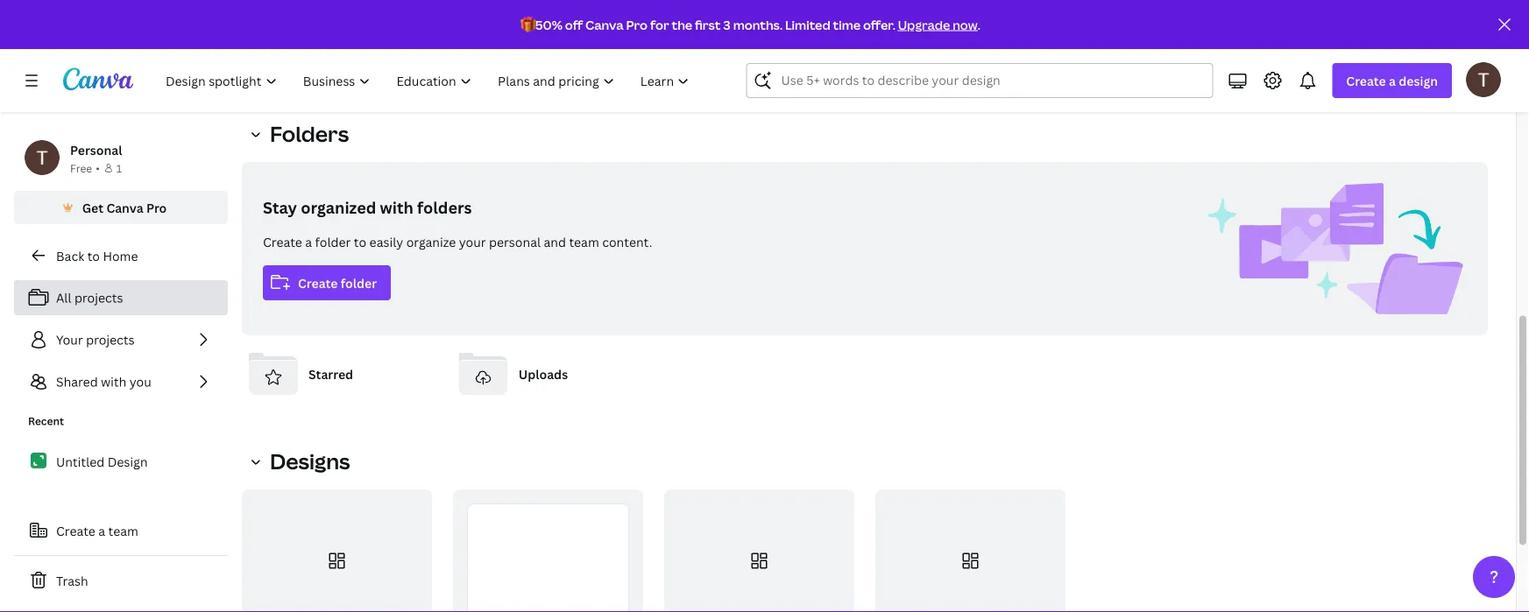 Task type: vqa. For each thing, say whether or not it's contained in the screenshot.
the top 'Canva'
yes



Task type: locate. For each thing, give the bounding box(es) containing it.
0 vertical spatial folder
[[315, 234, 351, 250]]

projects for your projects
[[86, 332, 135, 348]]

design
[[1399, 72, 1439, 89]]

terry turtle image
[[1467, 62, 1502, 97]]

0 horizontal spatial with
[[101, 374, 127, 391]]

1 vertical spatial a
[[305, 234, 312, 250]]

create a team
[[56, 523, 138, 540]]

folder down organized
[[315, 234, 351, 250]]

1 horizontal spatial pro
[[626, 16, 648, 33]]

create inside create a team button
[[56, 523, 95, 540]]

0 vertical spatial with
[[380, 197, 414, 218]]

create inside create folder button
[[298, 275, 338, 292]]

untitled design
[[56, 454, 148, 471]]

create inside create a design dropdown button
[[1347, 72, 1387, 89]]

pro
[[626, 16, 648, 33], [146, 199, 167, 216]]

1 vertical spatial projects
[[86, 332, 135, 348]]

0 horizontal spatial team
[[108, 523, 138, 540]]

all projects
[[56, 290, 123, 306]]

team
[[569, 234, 599, 250], [108, 523, 138, 540]]

all
[[56, 290, 71, 306]]

a inside dropdown button
[[1390, 72, 1397, 89]]

a left design
[[1390, 72, 1397, 89]]

pro up back to home link at the top of page
[[146, 199, 167, 216]]

off
[[565, 16, 583, 33]]

stay organized with folders
[[263, 197, 472, 218]]

1 horizontal spatial canva
[[586, 16, 624, 33]]

uploads
[[519, 366, 568, 383]]

create left design
[[1347, 72, 1387, 89]]

create for create a team
[[56, 523, 95, 540]]

1 vertical spatial team
[[108, 523, 138, 540]]

0 vertical spatial canva
[[586, 16, 624, 33]]

limited
[[785, 16, 831, 33]]

folder inside button
[[341, 275, 377, 292]]

with left you
[[101, 374, 127, 391]]

0 vertical spatial team
[[569, 234, 599, 250]]

create down organized
[[298, 275, 338, 292]]

starred
[[309, 366, 353, 383]]

1 vertical spatial canva
[[106, 199, 143, 216]]

team right and
[[569, 234, 599, 250]]

a for design
[[1390, 72, 1397, 89]]

projects right your
[[86, 332, 135, 348]]

pro left for
[[626, 16, 648, 33]]

team up the trash link
[[108, 523, 138, 540]]

list
[[14, 281, 228, 400]]

0 horizontal spatial pro
[[146, 199, 167, 216]]

canva right off
[[586, 16, 624, 33]]

create down stay
[[263, 234, 302, 250]]

folder
[[315, 234, 351, 250], [341, 275, 377, 292]]

2 horizontal spatial a
[[1390, 72, 1397, 89]]

to right back
[[87, 248, 100, 264]]

starred link
[[242, 343, 438, 406]]

content.
[[602, 234, 653, 250]]

projects inside "link"
[[86, 332, 135, 348]]

trash
[[56, 573, 88, 590]]

shared with you link
[[14, 365, 228, 400]]

list containing all projects
[[14, 281, 228, 400]]

designs
[[270, 448, 350, 476]]

time
[[833, 16, 861, 33]]

create folder button
[[263, 266, 391, 301]]

.
[[978, 16, 981, 33]]

2 vertical spatial a
[[98, 523, 105, 540]]

a inside button
[[98, 523, 105, 540]]

to
[[354, 234, 367, 250], [87, 248, 100, 264]]

a up the trash link
[[98, 523, 105, 540]]

0 vertical spatial projects
[[74, 290, 123, 306]]

shared with you
[[56, 374, 151, 391]]

get canva pro
[[82, 199, 167, 216]]

a up create folder button
[[305, 234, 312, 250]]

projects right all at the left of page
[[74, 290, 123, 306]]

create folder
[[298, 275, 377, 292]]

to left easily
[[354, 234, 367, 250]]

•
[[96, 161, 100, 175]]

with
[[380, 197, 414, 218], [101, 374, 127, 391]]

your
[[56, 332, 83, 348]]

with up easily
[[380, 197, 414, 218]]

1 horizontal spatial a
[[305, 234, 312, 250]]

all projects link
[[14, 281, 228, 316]]

1 vertical spatial with
[[101, 374, 127, 391]]

1 vertical spatial folder
[[341, 275, 377, 292]]

0 vertical spatial a
[[1390, 72, 1397, 89]]

first
[[695, 16, 721, 33]]

0 horizontal spatial canva
[[106, 199, 143, 216]]

1 horizontal spatial team
[[569, 234, 599, 250]]

folder down easily
[[341, 275, 377, 292]]

recent
[[28, 414, 64, 429]]

0 horizontal spatial a
[[98, 523, 105, 540]]

create
[[1347, 72, 1387, 89], [263, 234, 302, 250], [298, 275, 338, 292], [56, 523, 95, 540]]

None search field
[[746, 63, 1214, 98]]

now
[[953, 16, 978, 33]]

the
[[672, 16, 693, 33]]

create for create a folder to easily organize your personal and team content.
[[263, 234, 302, 250]]

canva
[[586, 16, 624, 33], [106, 199, 143, 216]]

1 horizontal spatial with
[[380, 197, 414, 218]]

projects
[[74, 290, 123, 306], [86, 332, 135, 348]]

uploads link
[[452, 343, 648, 406]]

1 vertical spatial pro
[[146, 199, 167, 216]]

create up trash
[[56, 523, 95, 540]]

a
[[1390, 72, 1397, 89], [305, 234, 312, 250], [98, 523, 105, 540]]

canva right get
[[106, 199, 143, 216]]



Task type: describe. For each thing, give the bounding box(es) containing it.
your projects link
[[14, 323, 228, 358]]

create a team button
[[14, 514, 228, 549]]

your projects
[[56, 332, 135, 348]]

get canva pro button
[[14, 191, 228, 224]]

create for create a design
[[1347, 72, 1387, 89]]

create a design button
[[1333, 63, 1453, 98]]

trash link
[[14, 564, 228, 599]]

easily
[[370, 234, 403, 250]]

create for create folder
[[298, 275, 338, 292]]

free
[[70, 161, 92, 175]]

stay
[[263, 197, 297, 218]]

personal
[[489, 234, 541, 250]]

0 horizontal spatial to
[[87, 248, 100, 264]]

and
[[544, 234, 566, 250]]

personal
[[70, 142, 122, 158]]

folders button
[[242, 117, 360, 152]]

create a design
[[1347, 72, 1439, 89]]

untitled
[[56, 454, 105, 471]]

50%
[[536, 16, 563, 33]]

a for folder
[[305, 234, 312, 250]]

shared
[[56, 374, 98, 391]]

organized
[[301, 197, 376, 218]]

1 horizontal spatial to
[[354, 234, 367, 250]]

create a folder to easily organize your personal and team content.
[[263, 234, 653, 250]]

pro inside the get canva pro button
[[146, 199, 167, 216]]

offer.
[[864, 16, 896, 33]]

1
[[116, 161, 122, 175]]

projects for all projects
[[74, 290, 123, 306]]

🎁 50% off canva pro for the first 3 months. limited time offer. upgrade now .
[[521, 16, 981, 33]]

organize
[[406, 234, 456, 250]]

back to home link
[[14, 238, 228, 274]]

team inside button
[[108, 523, 138, 540]]

upgrade
[[898, 16, 951, 33]]

get
[[82, 199, 103, 216]]

months.
[[733, 16, 783, 33]]

untitled design link
[[14, 444, 228, 481]]

folders
[[270, 120, 349, 148]]

design
[[108, 454, 148, 471]]

you
[[130, 374, 151, 391]]

home
[[103, 248, 138, 264]]

canva inside button
[[106, 199, 143, 216]]

top level navigation element
[[154, 63, 704, 98]]

3
[[724, 16, 731, 33]]

for
[[650, 16, 669, 33]]

designs button
[[242, 444, 361, 480]]

Search search field
[[782, 64, 1179, 97]]

your
[[459, 234, 486, 250]]

folders
[[417, 197, 472, 218]]

with inside shared with you link
[[101, 374, 127, 391]]

a for team
[[98, 523, 105, 540]]

back
[[56, 248, 84, 264]]

free •
[[70, 161, 100, 175]]

upgrade now button
[[898, 16, 978, 33]]

🎁
[[521, 16, 533, 33]]

0 vertical spatial pro
[[626, 16, 648, 33]]

back to home
[[56, 248, 138, 264]]



